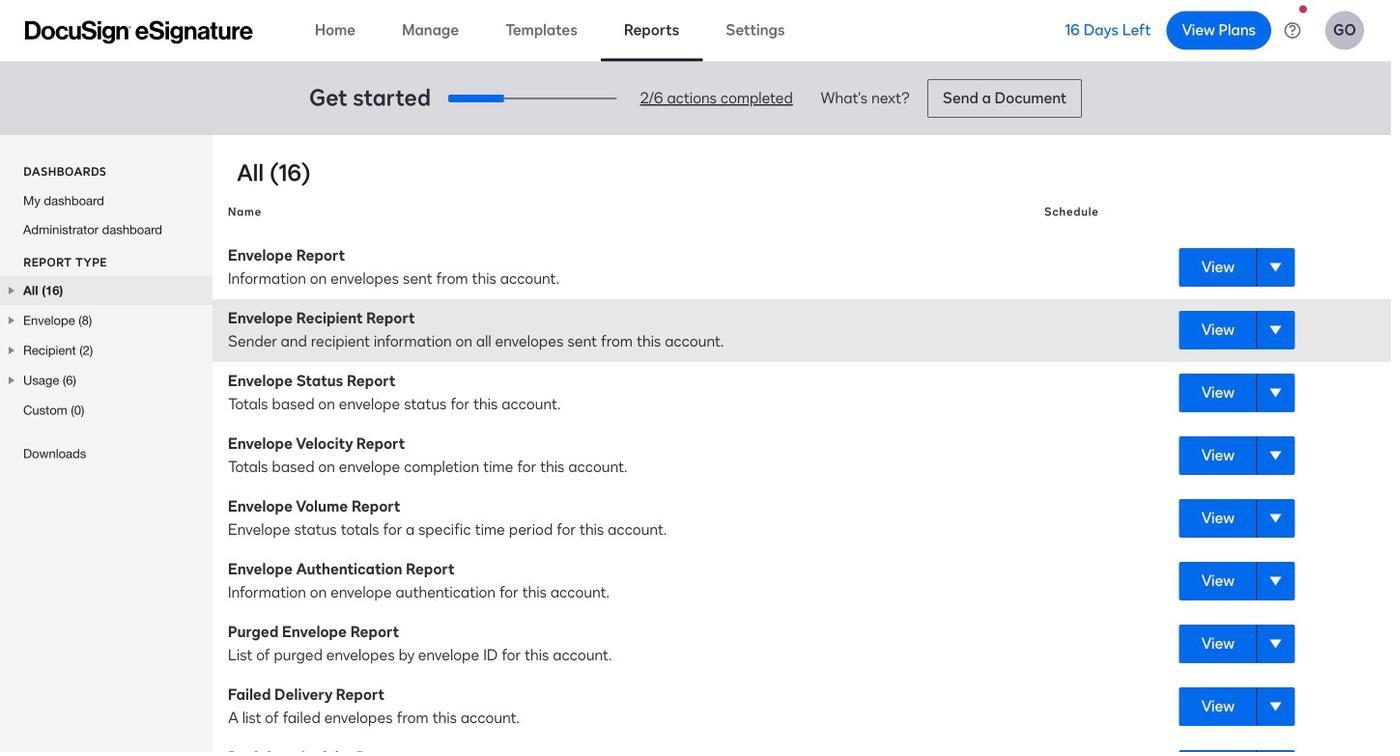 Task type: vqa. For each thing, say whether or not it's contained in the screenshot.
LOCK icon
no



Task type: locate. For each thing, give the bounding box(es) containing it.
docusign esignature image
[[25, 21, 253, 44]]



